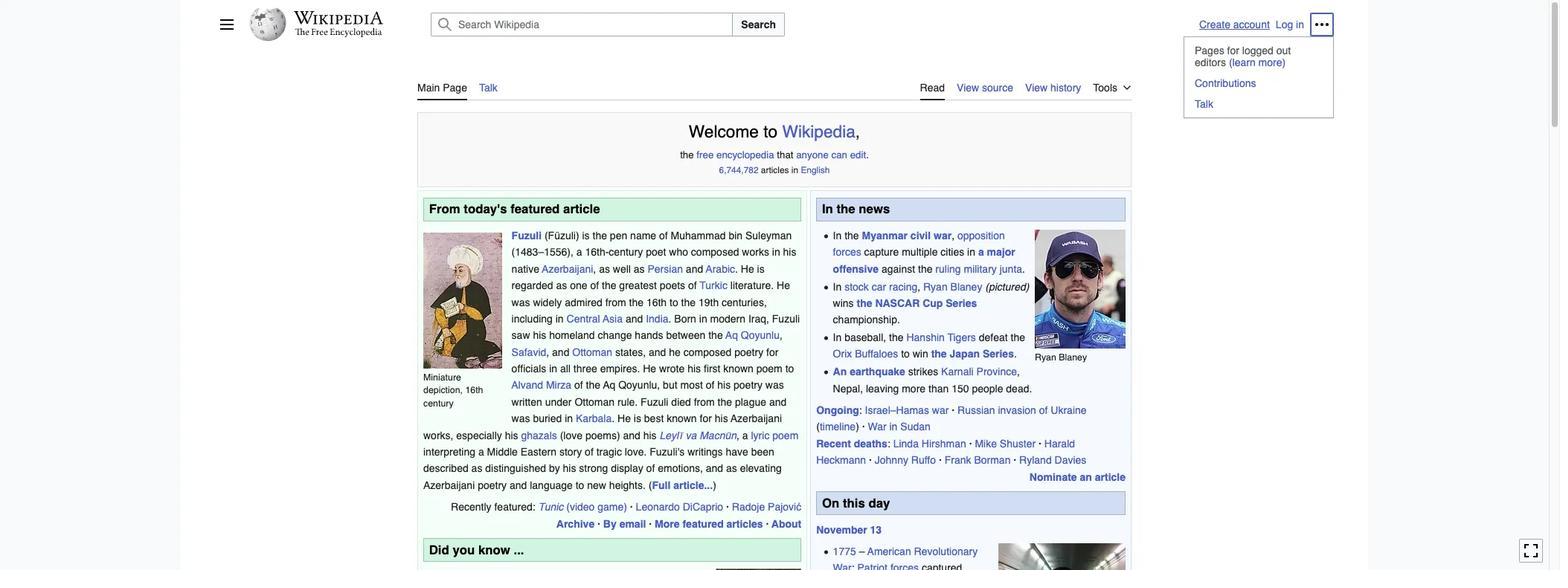 Task type: locate. For each thing, give the bounding box(es) containing it.
personal tools navigation
[[1184, 13, 1334, 118]]

1 horizontal spatial series
[[983, 349, 1014, 361]]

. born in modern iraq, fuzuli saw his homeland change hands between the
[[512, 313, 800, 342]]

view left history
[[1025, 82, 1048, 94]]

) up azerbaijani link
[[576, 230, 579, 242]]

article up 'füzuli'
[[563, 202, 600, 217]]

. inside the in stock car racing , ryan blaney (pictured) wins the nascar cup series championship. in baseball, the hanshin tigers defeat the orix buffaloes to win the japan series .
[[1014, 349, 1017, 361]]

century
[[609, 247, 643, 258], [423, 398, 454, 409]]

2 view from the left
[[1025, 82, 1048, 94]]

opposition forces link
[[833, 230, 1005, 258]]

2 horizontal spatial is
[[757, 263, 765, 275]]

died
[[671, 397, 691, 408]]

2 horizontal spatial azerbaijani
[[731, 413, 782, 425]]

articles down "that"
[[761, 165, 789, 175]]

of left 'ukraine'
[[1039, 405, 1048, 417]]

main content containing welcome to
[[412, 67, 1138, 571]]

russian invasion of ukraine link
[[958, 405, 1087, 417]]

ryan
[[923, 281, 948, 293], [1035, 352, 1057, 363]]

0 vertical spatial ottoman
[[572, 347, 612, 358]]

his inside of the aq qoyunlu, but most of his poetry was written under ottoman rule. fuzuli died from the plague and was buried in
[[718, 380, 731, 392]]

know ...
[[478, 543, 524, 558]]

karbala link
[[576, 413, 612, 425]]

6,744,782
[[719, 165, 759, 175]]

literature. he was widely admired from the 16th to the 19th centuries, including in
[[512, 280, 790, 325]]

works,
[[423, 430, 454, 442]]

azerbaijani up lyric
[[731, 413, 782, 425]]

from up central asia and india
[[605, 297, 626, 308]]

0 horizontal spatial ryan
[[923, 281, 948, 293]]

log in link
[[1276, 19, 1304, 31]]

2 vertical spatial azerbaijani
[[423, 480, 475, 492]]

) up dicaprio
[[713, 480, 716, 492]]

1 horizontal spatial for
[[766, 347, 779, 358]]

cities
[[941, 247, 965, 258]]

to inside ghazals (love poems) and his leylī va macnūn , a lyric poem interpreting a middle eastern story of tragic love. fuzuli's writings have been described as distinguished by his strong display of emotions, and as elevating azerbaijani poetry and language to new heights. (
[[576, 480, 584, 492]]

. up poems) at the left of page
[[612, 413, 615, 425]]

is left best
[[634, 413, 641, 425]]

plague
[[735, 397, 766, 408]]

1 vertical spatial known
[[667, 413, 697, 425]]

1 horizontal spatial view
[[1025, 82, 1048, 94]]

2 vertical spatial fuzuli
[[641, 397, 669, 408]]

0 horizontal spatial azerbaijani
[[423, 480, 475, 492]]

0 vertical spatial blaney
[[951, 281, 983, 293]]

1 vertical spatial featured
[[683, 518, 724, 530]]

articles down radoje
[[727, 518, 763, 530]]

india
[[646, 313, 669, 325]]

main content
[[412, 67, 1138, 571]]

azerbaijani , as well as persian and arabic
[[542, 263, 735, 275]]

0 horizontal spatial known
[[667, 413, 697, 425]]

1 vertical spatial for
[[766, 347, 779, 358]]

as left one on the left
[[556, 280, 567, 292]]

:
[[859, 405, 862, 417], [888, 438, 891, 450]]

1 vertical spatial century
[[423, 398, 454, 409]]

nascar
[[875, 298, 920, 310]]

the right defeat
[[1011, 332, 1025, 344]]

modern
[[710, 313, 746, 325]]

fuzuli right iraq,
[[772, 313, 800, 325]]

from inside of the aq qoyunlu, but most of his poetry was written under ottoman rule. fuzuli died from the plague and was buried in
[[694, 397, 715, 408]]

of up poet
[[659, 230, 668, 242]]

0 vertical spatial is
[[582, 230, 590, 242]]

out
[[1277, 45, 1291, 57]]

of down the three
[[574, 380, 583, 392]]

blaney up 'ukraine'
[[1059, 352, 1087, 363]]

and right plague
[[769, 397, 787, 408]]

0 vertical spatial series
[[946, 298, 977, 310]]

new
[[587, 480, 606, 492]]

century down depiction,
[[423, 398, 454, 409]]

aq down modern in the bottom of the page
[[726, 330, 738, 342]]

for inside pages for logged out editors
[[1228, 45, 1240, 57]]

from down most
[[694, 397, 715, 408]]

the left plague
[[718, 397, 732, 408]]

0 vertical spatial article
[[563, 202, 600, 217]]

view for view history
[[1025, 82, 1048, 94]]

orix buffaloes link
[[833, 349, 898, 361]]

and inside aq qoyunlu , safavid , and ottoman
[[552, 347, 570, 358]]

the up 16th- at the left top of the page
[[593, 230, 607, 242]]

1 vertical spatial 16th
[[465, 385, 483, 396]]

fuzuli inside of the aq qoyunlu, but most of his poetry was written under ottoman rule. fuzuli died from the plague and was buried in
[[641, 397, 669, 408]]

0 vertical spatial was
[[512, 297, 530, 308]]

1 vertical spatial :
[[888, 438, 891, 450]]

0 horizontal spatial )
[[576, 230, 579, 242]]

1 vertical spatial from
[[694, 397, 715, 408]]

the down greatest
[[629, 297, 644, 308]]

of up strong
[[585, 447, 594, 458]]

buffaloes
[[855, 349, 898, 361]]

ruling
[[936, 263, 961, 275]]

in inside personal tools navigation
[[1296, 19, 1304, 31]]

poetry down aq qoyunlu link
[[735, 347, 764, 358]]

leonardo
[[636, 502, 680, 514]]

. inside the . he is best known for his azerbaijani works, especially his
[[612, 413, 615, 425]]

view for view source
[[957, 82, 979, 94]]

talk right page
[[479, 82, 498, 94]]

0 vertical spatial from
[[605, 297, 626, 308]]

0 vertical spatial fuzuli
[[512, 230, 542, 242]]

. up (pictured)
[[1022, 263, 1025, 275]]

his up macnūn
[[715, 413, 728, 425]]

0 vertical spatial poem
[[757, 363, 783, 375]]

0 horizontal spatial view
[[957, 82, 979, 94]]

0 vertical spatial more
[[1259, 57, 1283, 68]]

1 vertical spatial poetry
[[734, 380, 763, 392]]

0 horizontal spatial article
[[563, 202, 600, 217]]

1 vertical spatial poem
[[773, 430, 799, 442]]

1 vertical spatial aq
[[603, 380, 616, 392]]

in up "wins"
[[833, 281, 842, 293]]

13
[[870, 524, 882, 536]]

and down 'distinguished' at the left
[[510, 480, 527, 492]]

radoje
[[732, 502, 765, 514]]

central
[[567, 313, 600, 325]]

1 vertical spatial blaney
[[1059, 352, 1087, 363]]

talk link down contributions
[[1185, 94, 1333, 115]]

featured down dicaprio
[[683, 518, 724, 530]]

the up championship.
[[857, 298, 872, 310]]

talk link for main page
[[479, 73, 498, 99]]

leylī
[[660, 430, 683, 442]]

war up cities
[[934, 230, 952, 242]]

of
[[659, 230, 668, 242], [590, 280, 599, 292], [688, 280, 697, 292], [574, 380, 583, 392], [706, 380, 715, 392], [1039, 405, 1048, 417], [585, 447, 594, 458], [646, 463, 655, 475]]

1 view from the left
[[957, 82, 979, 94]]

fuzuli up (1483–1556),
[[512, 230, 542, 242]]

and inside states, and he composed poetry for officials in all three empires. he wrote his first known poem to alvand mirza
[[649, 347, 666, 358]]

poetry up plague
[[734, 380, 763, 392]]

talk for contributions
[[1195, 98, 1214, 110]]

encyclopedia
[[717, 150, 774, 161]]

fullscreen image
[[1524, 544, 1539, 559]]

he right literature.
[[777, 280, 790, 292]]

in down "that"
[[792, 165, 799, 175]]

logged
[[1243, 45, 1274, 57]]

he inside ". he is regarded as one of the greatest poets of"
[[741, 263, 754, 275]]

2 vertical spatial poetry
[[478, 480, 507, 492]]

ruffo
[[911, 455, 936, 467]]

in down the english
[[822, 202, 833, 217]]

more featured articles
[[655, 518, 763, 530]]

ryan up 'ukraine'
[[1035, 352, 1057, 363]]

a left 16th- at the left top of the page
[[577, 247, 582, 258]]

the up born
[[681, 297, 696, 308]]

1 horizontal spatial fuzuli
[[641, 397, 669, 408]]

is for azerbaijani
[[634, 413, 641, 425]]

known down died
[[667, 413, 697, 425]]

and up the all
[[552, 347, 570, 358]]

in down the suleyman at the top of page
[[772, 247, 780, 258]]

1 horizontal spatial talk link
[[1185, 94, 1333, 115]]

november 13 link
[[816, 524, 882, 536]]

first
[[704, 363, 721, 375]]

qoyunlu
[[741, 330, 780, 342]]

he inside the . he is best known for his azerbaijani works, especially his
[[618, 413, 631, 425]]

as up greatest
[[634, 263, 645, 275]]

0 horizontal spatial is
[[582, 230, 590, 242]]

Search Wikipedia search field
[[431, 13, 733, 36]]

is
[[582, 230, 590, 242], [757, 263, 765, 275], [634, 413, 641, 425]]

16th right depiction,
[[465, 385, 483, 396]]

tragic
[[597, 447, 622, 458]]

1 vertical spatial talk
[[1195, 98, 1214, 110]]

tigers
[[948, 332, 976, 344]]

fuzuli up best
[[641, 397, 669, 408]]

1 vertical spatial was
[[766, 380, 784, 392]]

va
[[686, 430, 697, 442]]

all
[[560, 363, 571, 375]]

0 vertical spatial articles
[[761, 165, 789, 175]]

for inside states, and he composed poetry for officials in all three empires. he wrote his first known poem to alvand mirza
[[766, 347, 779, 358]]

1 horizontal spatial century
[[609, 247, 643, 258]]

muhammad
[[671, 230, 726, 242]]

welcome to wikipedia ,
[[689, 123, 860, 141]]

war in sudan link
[[868, 422, 931, 433]]

talk inside personal tools navigation
[[1195, 98, 1214, 110]]

1 horizontal spatial is
[[634, 413, 641, 425]]

talk link right page
[[479, 73, 498, 99]]

display
[[611, 463, 643, 475]]

century up well
[[609, 247, 643, 258]]

poem right lyric
[[773, 430, 799, 442]]

1 vertical spatial series
[[983, 349, 1014, 361]]

view left source
[[957, 82, 979, 94]]

multiple
[[902, 247, 938, 258]]

johnny ruffo
[[875, 455, 936, 467]]

defeat
[[979, 332, 1008, 344]]

of inside russian invasion of ukraine timeline
[[1039, 405, 1048, 417]]

strong
[[579, 463, 608, 475]]

by
[[549, 463, 560, 475]]

1 horizontal spatial article
[[1095, 471, 1126, 483]]

was down 'written'
[[512, 413, 530, 425]]

0 horizontal spatial talk link
[[479, 73, 498, 99]]

. up literature.
[[735, 263, 738, 275]]

radoje pajović link
[[732, 502, 802, 514]]

0 horizontal spatial for
[[700, 413, 712, 425]]

1 horizontal spatial :
[[888, 438, 891, 450]]

the down capture multiple cities in
[[918, 263, 933, 275]]

and down writings
[[706, 463, 723, 475]]

series down defeat
[[983, 349, 1014, 361]]

, inside ghazals (love poems) and his leylī va macnūn , a lyric poem interpreting a middle eastern story of tragic love. fuzuli's writings have been described as distinguished by his strong display of emotions, and as elevating azerbaijani poetry and language to new heights. (
[[737, 430, 740, 442]]

more featured articles link
[[655, 518, 763, 530]]

his inside ) is the pen name of muhammad bin suleyman (1483–1556), a 16th-century poet who composed works in his native
[[783, 247, 797, 258]]

0 vertical spatial ryan
[[923, 281, 948, 293]]

he up literature.
[[741, 263, 754, 275]]

his down the suleyman at the top of page
[[783, 247, 797, 258]]

war down than
[[932, 405, 949, 417]]

0 vertical spatial 16th
[[647, 297, 667, 308]]

0 vertical spatial :
[[859, 405, 862, 417]]

( up (1483–1556),
[[545, 230, 548, 242]]

ryland davies
[[1020, 455, 1087, 467]]

to left new
[[576, 480, 584, 492]]

0 horizontal spatial featured
[[511, 202, 560, 217]]

article right an
[[1095, 471, 1126, 483]]

1 horizontal spatial from
[[694, 397, 715, 408]]

2 vertical spatial for
[[700, 413, 712, 425]]

poem inside states, and he composed poetry for officials in all three empires. he wrote his first known poem to alvand mirza
[[757, 363, 783, 375]]

timeline link
[[820, 422, 856, 433]]

0 vertical spatial war
[[868, 422, 887, 433]]

in inside . born in modern iraq, fuzuli saw his homeland change hands between the
[[699, 313, 707, 325]]

to up "that"
[[764, 123, 778, 141]]

. he is best known for his azerbaijani works, especially his
[[423, 413, 782, 442]]

is inside the . he is best known for his azerbaijani works, especially his
[[634, 413, 641, 425]]

ryan blaney in may 2023 image
[[1035, 230, 1126, 349]]

language
[[530, 480, 573, 492]]

main page
[[417, 82, 467, 94]]

1 horizontal spatial more
[[1259, 57, 1283, 68]]

in inside of the aq qoyunlu, but most of his poetry was written under ottoman rule. fuzuli died from the plague and was buried in
[[565, 413, 573, 425]]

talk down contributions
[[1195, 98, 1214, 110]]

he inside the literature. he was widely admired from the 16th to the 19th centuries, including in
[[777, 280, 790, 292]]

cup
[[923, 298, 943, 310]]

middle
[[487, 447, 518, 458]]

he inside states, and he composed poetry for officials in all three empires. he wrote his first known poem to alvand mirza
[[643, 363, 656, 375]]

the up the buffaloes
[[889, 332, 904, 344]]

and right asia at left
[[626, 313, 643, 325]]

, inside the in stock car racing , ryan blaney (pictured) wins the nascar cup series championship. in baseball, the hanshin tigers defeat the orix buffaloes to win the japan series .
[[918, 281, 921, 293]]

0 vertical spatial composed
[[691, 247, 739, 258]]

0 vertical spatial (
[[545, 230, 548, 242]]

: down nepal,
[[859, 405, 862, 417]]

his down best
[[643, 430, 657, 442]]

is for the
[[757, 263, 765, 275]]

poets
[[660, 280, 685, 292]]

the inside the free encyclopedia that anyone can edit . 6,744,782 articles in english
[[680, 150, 694, 161]]

more
[[655, 518, 680, 530]]

0 vertical spatial poetry
[[735, 347, 764, 358]]

(
[[545, 230, 548, 242], [649, 480, 652, 492]]

is inside ". he is regarded as one of the greatest poets of"
[[757, 263, 765, 275]]

talk for main page
[[479, 82, 498, 94]]

0 horizontal spatial war
[[833, 563, 852, 571]]

ottoman inside aq qoyunlu , safavid , and ottoman
[[572, 347, 612, 358]]

0 vertical spatial azerbaijani
[[542, 263, 593, 275]]

in down '19th'
[[699, 313, 707, 325]]

1 horizontal spatial 16th
[[647, 297, 667, 308]]

1 horizontal spatial )
[[713, 480, 716, 492]]

azerbaijani inside ghazals (love poems) and his leylī va macnūn , a lyric poem interpreting a middle eastern story of tragic love. fuzuli's writings have been described as distinguished by his strong display of emotions, and as elevating azerbaijani poetry and language to new heights. (
[[423, 480, 475, 492]]

0 horizontal spatial century
[[423, 398, 454, 409]]

forces
[[833, 247, 861, 258]]

for up leylī va macnūn link
[[700, 413, 712, 425]]

in the myanmar civil war ,
[[833, 230, 958, 242]]

16th inside the miniature depiction, 16th century
[[465, 385, 483, 396]]

1 horizontal spatial azerbaijani
[[542, 263, 593, 275]]

poem inside ghazals (love poems) and his leylī va macnūn , a lyric poem interpreting a middle eastern story of tragic love. fuzuli's writings have been described as distinguished by his strong display of emotions, and as elevating azerbaijani poetry and language to new heights. (
[[773, 430, 799, 442]]

0 vertical spatial known
[[724, 363, 754, 375]]

pen
[[610, 230, 627, 242]]

1 vertical spatial )
[[713, 480, 716, 492]]

azerbaijani inside the . he is best known for his azerbaijani works, especially his
[[731, 413, 782, 425]]

1 vertical spatial war
[[833, 563, 852, 571]]

about link
[[772, 518, 802, 530]]

karnali province link
[[941, 366, 1017, 378]]

1 horizontal spatial known
[[724, 363, 754, 375]]

written
[[512, 397, 542, 408]]

military
[[964, 263, 997, 275]]

articles inside the free encyclopedia that anyone can edit . 6,744,782 articles in english
[[761, 165, 789, 175]]

a down opposition
[[978, 247, 984, 258]]

1 vertical spatial composed
[[684, 347, 732, 358]]

azerbaijani down described
[[423, 480, 475, 492]]

to left win at bottom right
[[901, 349, 910, 361]]

0 horizontal spatial talk
[[479, 82, 498, 94]]

1 vertical spatial (
[[649, 480, 652, 492]]

. he is regarded as one of the greatest poets of
[[512, 263, 765, 292]]

and left "he"
[[649, 347, 666, 358]]

a inside "a major offensive"
[[978, 247, 984, 258]]

0 vertical spatial talk
[[479, 82, 498, 94]]

0 vertical spatial )
[[576, 230, 579, 242]]

macnūn
[[700, 430, 737, 442]]

1 horizontal spatial talk
[[1195, 98, 1214, 110]]

aq down empires.
[[603, 380, 616, 392]]

2 horizontal spatial fuzuli
[[772, 313, 800, 325]]

) inside ) is the pen name of muhammad bin suleyman (1483–1556), a 16th-century poet who composed works in his native
[[576, 230, 579, 242]]

the
[[680, 150, 694, 161], [837, 202, 856, 217], [593, 230, 607, 242], [845, 230, 859, 242], [918, 263, 933, 275], [602, 280, 617, 292], [629, 297, 644, 308], [681, 297, 696, 308], [857, 298, 872, 310], [709, 330, 723, 342], [889, 332, 904, 344], [1011, 332, 1025, 344], [931, 349, 947, 361], [586, 380, 601, 392], [718, 397, 732, 408]]

to down the poets
[[670, 297, 678, 308]]

the japan series link
[[931, 349, 1014, 361]]

full article... link
[[652, 480, 713, 492]]

1 vertical spatial fuzuli
[[772, 313, 800, 325]]

, inside , nepal, leaving more than 150 people dead.
[[1017, 366, 1020, 378]]

0 horizontal spatial series
[[946, 298, 977, 310]]

2 horizontal spatial for
[[1228, 45, 1240, 57]]

create account link
[[1199, 19, 1270, 31]]

. inside ". he is regarded as one of the greatest poets of"
[[735, 263, 738, 275]]

poem down "qoyunlu"
[[757, 363, 783, 375]]

poetry up 'recently featured:'
[[478, 480, 507, 492]]

he for . he is regarded as one of the greatest poets of
[[741, 263, 754, 275]]

is up 16th- at the left top of the page
[[582, 230, 590, 242]]

english link
[[801, 165, 830, 175]]

he for . he is best known for his azerbaijani works, especially his
[[618, 413, 631, 425]]

article
[[563, 202, 600, 217], [1095, 471, 1126, 483]]

0 horizontal spatial :
[[859, 405, 862, 417]]

story
[[559, 447, 582, 458]]

hirshman
[[922, 438, 966, 450]]

ottoman up the three
[[572, 347, 612, 358]]

known inside states, and he composed poetry for officials in all three empires. he wrote his first known poem to alvand mirza
[[724, 363, 754, 375]]

1 horizontal spatial (
[[649, 480, 652, 492]]

he up qoyunlu,
[[643, 363, 656, 375]]

1 vertical spatial ryan
[[1035, 352, 1057, 363]]

for inside the . he is best known for his azerbaijani works, especially his
[[700, 413, 712, 425]]

1 vertical spatial ottoman
[[575, 397, 615, 408]]

and down who
[[686, 263, 703, 275]]

series
[[946, 298, 977, 310], [983, 349, 1014, 361]]

series down ryan blaney link
[[946, 298, 977, 310]]

blaney down ruling military junta link
[[951, 281, 983, 293]]

azerbaijani up one on the left
[[542, 263, 593, 275]]

the down modern in the bottom of the page
[[709, 330, 723, 342]]

0 horizontal spatial 16th
[[465, 385, 483, 396]]

)
[[576, 230, 579, 242], [713, 480, 716, 492]]

: up johnny at the bottom right of page
[[888, 438, 891, 450]]

aq qoyunlu , safavid , and ottoman
[[512, 330, 783, 358]]

( right heights.
[[649, 480, 652, 492]]

1 vertical spatial articles
[[727, 518, 763, 530]]

a inside ) is the pen name of muhammad bin suleyman (1483–1556), a 16th-century poet who composed works in his native
[[577, 247, 582, 258]]

1 horizontal spatial blaney
[[1059, 352, 1087, 363]]

learn more link
[[1229, 57, 1286, 68]]

his down including at left bottom
[[533, 330, 546, 342]]

in up (love
[[565, 413, 573, 425]]

( inside ghazals (love poems) and his leylī va macnūn , a lyric poem interpreting a middle eastern story of tragic love. fuzuli's writings have been described as distinguished by his strong display of emotions, and as elevating azerbaijani poetry and language to new heights. (
[[649, 480, 652, 492]]

0 vertical spatial for
[[1228, 45, 1240, 57]]

1 vertical spatial azerbaijani
[[731, 413, 782, 425]]

war inside american revolutionary war
[[833, 563, 852, 571]]

1 vertical spatial is
[[757, 263, 765, 275]]

known inside the . he is best known for his azerbaijani works, especially his
[[667, 413, 697, 425]]

century inside the miniature depiction, 16th century
[[423, 398, 454, 409]]

greatest
[[619, 280, 657, 292]]

0 horizontal spatial blaney
[[951, 281, 983, 293]]

the down the three
[[586, 380, 601, 392]]

0 horizontal spatial from
[[605, 297, 626, 308]]

of down first
[[706, 380, 715, 392]]

you
[[453, 543, 475, 558]]

1775 –
[[833, 546, 868, 558]]



Task type: vqa. For each thing, say whether or not it's contained in the screenshot.
middle poetry
yes



Task type: describe. For each thing, give the bounding box(es) containing it.
free link
[[697, 150, 714, 161]]

ghazals (love poems) and his leylī va macnūn , a lyric poem interpreting a middle eastern story of tragic love. fuzuli's writings have been described as distinguished by his strong display of emotions, and as elevating azerbaijani poetry and language to new heights. (
[[423, 430, 799, 492]]

american revolutionary war link
[[833, 546, 978, 571]]

in up orix
[[833, 332, 842, 344]]

miniature depiction, 16th century image
[[423, 233, 502, 369]]

central asia link
[[567, 313, 623, 325]]

Search search field
[[413, 13, 1199, 36]]

revolutionary
[[914, 546, 978, 558]]

was inside the literature. he was widely admired from the 16th to the 19th centuries, including in
[[512, 297, 530, 308]]

of right the poets
[[688, 280, 697, 292]]

pages for logged out editors
[[1195, 45, 1291, 68]]

composed inside states, and he composed poetry for officials in all three empires. he wrote his first known poem to alvand mirza
[[684, 347, 732, 358]]

elevating
[[740, 463, 782, 475]]

in inside states, and he composed poetry for officials in all three empires. he wrote his first known poem to alvand mirza
[[549, 363, 557, 375]]

the down hanshin tigers "link"
[[931, 349, 947, 361]]

16th-
[[585, 247, 609, 258]]

and up love.
[[623, 430, 641, 442]]

deaths
[[854, 438, 888, 450]]

israel–hamas
[[865, 405, 929, 417]]

by email
[[603, 518, 646, 530]]

main
[[417, 82, 440, 94]]

safavid
[[512, 347, 546, 358]]

füzuli
[[548, 230, 576, 242]]

pages
[[1195, 45, 1225, 57]]

composed inside ) is the pen name of muhammad bin suleyman (1483–1556), a 16th-century poet who composed works in his native
[[691, 247, 739, 258]]

view history
[[1025, 82, 1081, 94]]

aq inside aq qoyunlu , safavid , and ottoman
[[726, 330, 738, 342]]

in inside ) is the pen name of muhammad bin suleyman (1483–1556), a 16th-century poet who composed works in his native
[[772, 247, 780, 258]]

1 vertical spatial war
[[932, 405, 949, 417]]

born
[[674, 313, 696, 325]]

stock car racing link
[[845, 281, 918, 293]]

especially
[[456, 430, 502, 442]]

for for . he is best known for his azerbaijani works, especially his
[[700, 413, 712, 425]]

nepal,
[[833, 383, 863, 395]]

in for in stock car racing , ryan blaney (pictured) wins the nascar cup series championship. in baseball, the hanshin tigers defeat the orix buffaloes to win the japan series .
[[833, 281, 842, 293]]

poetry inside of the aq qoyunlu, but most of his poetry was written under ottoman rule. fuzuli died from the plague and was buried in
[[734, 380, 763, 392]]

as right described
[[471, 463, 482, 475]]

is inside ) is the pen name of muhammad bin suleyman (1483–1556), a 16th-century poet who composed works in his native
[[582, 230, 590, 242]]

to inside the literature. he was widely admired from the 16th to the 19th centuries, including in
[[670, 297, 678, 308]]

0 horizontal spatial (
[[545, 230, 548, 242]]

from
[[429, 202, 460, 217]]

his up middle
[[505, 430, 518, 442]]

from today's featured article
[[429, 202, 600, 217]]

in inside the free encyclopedia that anyone can edit . 6,744,782 articles in english
[[792, 165, 799, 175]]

his inside . born in modern iraq, fuzuli saw his homeland change hands between the
[[533, 330, 546, 342]]

of down love.
[[646, 463, 655, 475]]

bin
[[729, 230, 743, 242]]

2 vertical spatial was
[[512, 413, 530, 425]]

miniature depiction, 16th century
[[423, 372, 483, 409]]

invasion
[[998, 405, 1036, 417]]

recent deaths :
[[816, 438, 893, 450]]

free
[[697, 150, 714, 161]]

frank
[[945, 455, 971, 467]]

150
[[952, 383, 969, 395]]

ottoman inside of the aq qoyunlu, but most of his poetry was written under ottoman rule. fuzuli died from the plague and was buried in
[[575, 397, 615, 408]]

more inside personal tools navigation
[[1259, 57, 1283, 68]]

1 horizontal spatial ryan
[[1035, 352, 1057, 363]]

who
[[669, 247, 688, 258]]

described
[[423, 463, 469, 475]]

including
[[512, 313, 553, 325]]

aq qoyunlu link
[[726, 330, 780, 342]]

from inside the literature. he was widely admired from the 16th to the 19th centuries, including in
[[605, 297, 626, 308]]

russian invasion of ukraine timeline
[[820, 405, 1087, 433]]

0 vertical spatial war
[[934, 230, 952, 242]]

ongoing :
[[816, 405, 865, 417]]

homeland
[[549, 330, 595, 342]]

anyone can edit link
[[796, 150, 866, 161]]

the inside ) is the pen name of muhammad bin suleyman (1483–1556), a 16th-century poet who composed works in his native
[[593, 230, 607, 242]]

mike shuster link
[[975, 438, 1036, 450]]

the up forces in the top of the page
[[845, 230, 859, 242]]

admired
[[565, 297, 603, 308]]

strikes
[[908, 366, 938, 378]]

car
[[872, 281, 886, 293]]

account
[[1234, 19, 1270, 31]]

name
[[630, 230, 656, 242]]

a down especially at the left bottom
[[478, 447, 484, 458]]

19th
[[699, 297, 719, 308]]

of inside ) is the pen name of muhammad bin suleyman (1483–1556), a 16th-century poet who composed works in his native
[[659, 230, 668, 242]]

leonardo dicaprio link
[[636, 502, 723, 514]]

love.
[[625, 447, 647, 458]]

6,744,782 link
[[719, 165, 759, 175]]

in inside the literature. he was widely admired from the 16th to the 19th centuries, including in
[[556, 313, 564, 325]]

to inside states, and he composed poetry for officials in all three empires. he wrote his first known poem to alvand mirza
[[786, 363, 794, 375]]

search button
[[732, 13, 785, 36]]

as down have
[[726, 463, 737, 475]]

central asia and india
[[567, 313, 669, 325]]

of right one on the left
[[590, 280, 599, 292]]

to inside the in stock car racing , ryan blaney (pictured) wins the nascar cup series championship. in baseball, the hanshin tigers defeat the orix buffaloes to win the japan series .
[[901, 349, 910, 361]]

russian
[[958, 405, 995, 417]]

fuzuli inside . born in modern iraq, fuzuli saw his homeland change hands between the
[[772, 313, 800, 325]]

source
[[982, 82, 1014, 94]]

log
[[1276, 19, 1293, 31]]

a left lyric
[[742, 430, 748, 442]]

his right by at the left of page
[[563, 463, 576, 475]]

and inside of the aq qoyunlu, but most of his poetry was written under ottoman rule. fuzuli died from the plague and was buried in
[[769, 397, 787, 408]]

poetry inside states, and he composed poetry for officials in all three empires. he wrote his first known poem to alvand mirza
[[735, 347, 764, 358]]

championship.
[[833, 314, 900, 326]]

) is the pen name of muhammad bin suleyman (1483–1556), a 16th-century poet who composed works in his native
[[512, 230, 797, 275]]

states, and he composed poetry for officials in all three empires. he wrote his first known poem to alvand mirza
[[512, 347, 794, 392]]

lyric
[[751, 430, 770, 442]]

dicaprio
[[683, 502, 723, 514]]

racing
[[889, 281, 918, 293]]

as left well
[[599, 263, 610, 275]]

in up ruling military junta link
[[967, 247, 976, 258]]

wikipedia image
[[294, 11, 383, 25]]

more inside , nepal, leaving more than 150 people dead.
[[902, 383, 926, 395]]

stock
[[845, 281, 869, 293]]

civil
[[911, 230, 931, 242]]

. inside . born in modern iraq, fuzuli saw his homeland change hands between the
[[669, 313, 672, 325]]

0 horizontal spatial fuzuli
[[512, 230, 542, 242]]

ghazals
[[521, 430, 557, 442]]

for for states, and he composed poetry for officials in all three empires. he wrote his first known poem to alvand mirza
[[766, 347, 779, 358]]

he for literature. he was widely admired from the 16th to the 19th centuries, including in
[[777, 280, 790, 292]]

pajović
[[768, 502, 802, 514]]

davies
[[1055, 455, 1087, 467]]

ryan inside the in stock car racing , ryan blaney (pictured) wins the nascar cup series championship. in baseball, the hanshin tigers defeat the orix buffaloes to win the japan series .
[[923, 281, 948, 293]]

aq inside of the aq qoyunlu, but most of his poetry was written under ottoman rule. fuzuli died from the plague and was buried in
[[603, 380, 616, 392]]

harald
[[1045, 438, 1075, 450]]

talk link for contributions
[[1185, 94, 1333, 115]]

1 horizontal spatial war
[[868, 422, 887, 433]]

his inside states, and he composed poetry for officials in all three empires. he wrote his first known poem to alvand mirza
[[688, 363, 701, 375]]

day
[[869, 496, 890, 511]]

buried
[[533, 413, 562, 425]]

contributions link
[[1185, 73, 1333, 94]]

the left the news
[[837, 202, 856, 217]]

wrote
[[659, 363, 685, 375]]

0 vertical spatial featured
[[511, 202, 560, 217]]

poetry inside ghazals (love poems) and his leylī va macnūn , a lyric poem interpreting a middle eastern story of tragic love. fuzuli's writings have been described as distinguished by his strong display of emotions, and as elevating azerbaijani poetry and language to new heights. (
[[478, 480, 507, 492]]

by
[[603, 518, 617, 530]]

ellipsis image
[[1315, 17, 1330, 32]]

three
[[574, 363, 597, 375]]

the inside ". he is regarded as one of the greatest poets of"
[[602, 280, 617, 292]]

contributions
[[1195, 77, 1256, 89]]

between
[[666, 330, 706, 342]]

century inside ) is the pen name of muhammad bin suleyman (1483–1556), a 16th-century poet who composed works in his native
[[609, 247, 643, 258]]

november 13
[[816, 524, 882, 536]]

of the aq qoyunlu, but most of his poetry was written under ottoman rule. fuzuli died from the plague and was buried in
[[512, 380, 787, 425]]

in for in the myanmar civil war ,
[[833, 230, 842, 242]]

leylī va macnūn link
[[660, 430, 737, 442]]

the free encyclopedia that anyone can edit . 6,744,782 articles in english
[[680, 150, 869, 175]]

as inside ". he is regarded as one of the greatest poets of"
[[556, 280, 567, 292]]

can
[[832, 150, 848, 161]]

the free encyclopedia image
[[295, 28, 382, 38]]

1775
[[833, 546, 856, 558]]

news
[[859, 202, 890, 217]]

been
[[751, 447, 775, 458]]

blaney inside the in stock car racing , ryan blaney (pictured) wins the nascar cup series championship. in baseball, the hanshin tigers defeat the orix buffaloes to win the japan series .
[[951, 281, 983, 293]]

by email link
[[603, 518, 646, 530]]

1 vertical spatial article
[[1095, 471, 1126, 483]]

people
[[972, 383, 1003, 395]]

india link
[[646, 313, 669, 325]]

menu image
[[220, 17, 234, 32]]

the inside . born in modern iraq, fuzuli saw his homeland change hands between the
[[709, 330, 723, 342]]

johnny
[[875, 455, 909, 467]]

well
[[613, 263, 631, 275]]

1 horizontal spatial featured
[[683, 518, 724, 530]]

orix
[[833, 349, 852, 361]]

isabelle urquhart, c. 1892 image
[[716, 569, 802, 571]]

eastern
[[521, 447, 557, 458]]

in down 'israel–hamas'
[[890, 422, 898, 433]]

16th inside the literature. he was widely admired from the 16th to the 19th centuries, including in
[[647, 297, 667, 308]]

arabic link
[[706, 263, 735, 275]]

. inside the free encyclopedia that anyone can edit . 6,744,782 articles in english
[[866, 150, 869, 161]]

did you know ...
[[429, 543, 524, 558]]

province
[[977, 366, 1017, 378]]

in for in the news
[[822, 202, 833, 217]]



